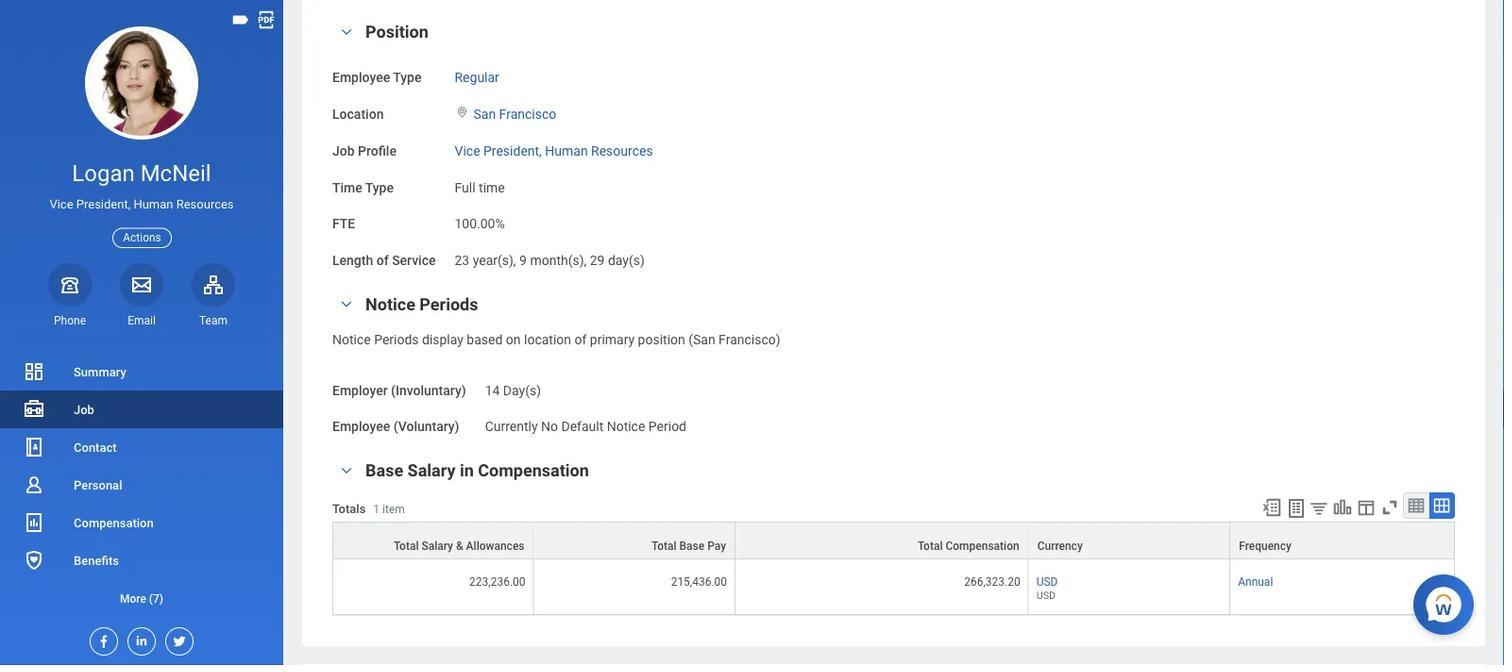 Task type: locate. For each thing, give the bounding box(es) containing it.
1 vertical spatial salary
[[422, 540, 453, 553]]

human down francisco
[[545, 143, 588, 159]]

2 vertical spatial notice
[[607, 419, 645, 435]]

base up 1
[[365, 461, 403, 481]]

1 vertical spatial resources
[[176, 198, 234, 212]]

1 horizontal spatial total
[[652, 540, 677, 553]]

type
[[393, 70, 422, 85], [365, 180, 394, 195]]

month(s),
[[530, 253, 587, 268]]

vice up full
[[455, 143, 480, 159]]

employee (voluntary)
[[332, 419, 459, 435]]

1 horizontal spatial human
[[545, 143, 588, 159]]

type for time type
[[365, 180, 394, 195]]

3 total from the left
[[918, 540, 943, 553]]

employee down the employer
[[332, 419, 390, 435]]

list
[[0, 353, 283, 618]]

type right time
[[365, 180, 394, 195]]

1 vertical spatial type
[[365, 180, 394, 195]]

2 chevron down image from the top
[[335, 464, 358, 478]]

0 horizontal spatial resources
[[176, 198, 234, 212]]

email logan mcneil element
[[120, 313, 163, 329]]

job for job profile
[[332, 143, 355, 159]]

1 row from the top
[[332, 522, 1455, 560]]

salary inside popup button
[[422, 540, 453, 553]]

of inside notice periods "group"
[[575, 332, 587, 348]]

0 vertical spatial usd
[[1037, 576, 1058, 589]]

currency
[[1038, 540, 1083, 553]]

0 vertical spatial human
[[545, 143, 588, 159]]

0 vertical spatial vice
[[455, 143, 480, 159]]

compensation down no
[[478, 461, 589, 481]]

0 horizontal spatial total
[[394, 540, 419, 553]]

1 horizontal spatial vice
[[455, 143, 480, 159]]

1 vertical spatial human
[[134, 198, 173, 212]]

row
[[332, 522, 1455, 560], [332, 560, 1455, 616]]

0 vertical spatial notice
[[365, 295, 415, 315]]

phone image
[[57, 274, 83, 296]]

periods for notice periods display based on location of primary position (san francisco)
[[374, 332, 419, 348]]

more (7)
[[120, 593, 163, 606]]

1 vertical spatial periods
[[374, 332, 419, 348]]

employer (involuntary)
[[332, 383, 466, 398]]

0 horizontal spatial of
[[377, 253, 389, 268]]

salary left &
[[422, 540, 453, 553]]

0 horizontal spatial vice
[[50, 198, 73, 212]]

personal
[[74, 478, 122, 492]]

year(s),
[[473, 253, 516, 268]]

employee up location
[[332, 70, 390, 85]]

view printable version (pdf) image
[[256, 9, 277, 30]]

0 vertical spatial chevron down image
[[335, 298, 358, 311]]

salary
[[408, 461, 456, 481], [422, 540, 453, 553]]

san francisco
[[474, 106, 556, 122]]

compensation up 266,323.20
[[946, 540, 1020, 553]]

expand/collapse chart image
[[1332, 498, 1353, 518]]

president, down logan
[[76, 198, 131, 212]]

click to view/edit grid preferences image
[[1356, 498, 1377, 518]]

0 horizontal spatial periods
[[374, 332, 419, 348]]

logan
[[72, 160, 135, 187]]

2 usd from the top
[[1037, 590, 1056, 602]]

default
[[561, 419, 604, 435]]

fte
[[332, 216, 355, 232]]

0 vertical spatial salary
[[408, 461, 456, 481]]

team link
[[192, 263, 235, 329]]

salary for total
[[422, 540, 453, 553]]

resources
[[591, 143, 653, 159], [176, 198, 234, 212]]

job left profile
[[332, 143, 355, 159]]

job for job
[[74, 403, 94, 417]]

chevron down image up totals at the bottom
[[335, 464, 358, 478]]

type for employee type
[[393, 70, 422, 85]]

1 horizontal spatial base
[[679, 540, 705, 553]]

total for total salary & allowances
[[394, 540, 419, 553]]

1 vertical spatial base
[[679, 540, 705, 553]]

personal link
[[0, 467, 283, 504]]

president, inside navigation pane region
[[76, 198, 131, 212]]

base salary in compensation
[[365, 461, 589, 481]]

0 vertical spatial president,
[[484, 143, 542, 159]]

chevron down image for base salary in compensation
[[335, 464, 358, 478]]

vice
[[455, 143, 480, 159], [50, 198, 73, 212]]

employee
[[332, 70, 390, 85], [332, 419, 390, 435]]

position group
[[332, 21, 1455, 271]]

salary left 'in'
[[408, 461, 456, 481]]

on
[[506, 332, 521, 348]]

0 vertical spatial vice president, human resources
[[455, 143, 653, 159]]

in
[[460, 461, 474, 481]]

100.00%
[[455, 216, 505, 232]]

team
[[199, 314, 228, 328]]

row containing total salary & allowances
[[332, 522, 1455, 560]]

periods
[[420, 295, 478, 315], [374, 332, 419, 348]]

vice inside 'position' group
[[455, 143, 480, 159]]

time type
[[332, 180, 394, 195]]

(san
[[689, 332, 715, 348]]

vice president, human resources down the logan mcneil
[[50, 198, 234, 212]]

usd down currency
[[1037, 576, 1058, 589]]

1 horizontal spatial resources
[[591, 143, 653, 159]]

job inside 'position' group
[[332, 143, 355, 159]]

allowances
[[466, 540, 525, 553]]

mcneil
[[140, 160, 211, 187]]

employee inside notice periods "group"
[[332, 419, 390, 435]]

1 horizontal spatial compensation
[[478, 461, 589, 481]]

0 horizontal spatial job
[[74, 403, 94, 417]]

1 vertical spatial chevron down image
[[335, 464, 358, 478]]

regular link
[[455, 66, 499, 85]]

2 row from the top
[[332, 560, 1455, 616]]

1 horizontal spatial of
[[575, 332, 587, 348]]

notice for notice periods display based on location of primary position (san francisco)
[[332, 332, 371, 348]]

0 vertical spatial resources
[[591, 143, 653, 159]]

1 vertical spatial of
[[575, 332, 587, 348]]

location
[[524, 332, 571, 348]]

1 horizontal spatial job
[[332, 143, 355, 159]]

1 vertical spatial president,
[[76, 198, 131, 212]]

periods down notice periods
[[374, 332, 419, 348]]

currency button
[[1029, 523, 1230, 559]]

chevron down image
[[335, 298, 358, 311], [335, 464, 358, 478]]

vice president, human resources down francisco
[[455, 143, 653, 159]]

2 vertical spatial compensation
[[946, 540, 1020, 553]]

compensation down personal
[[74, 516, 154, 530]]

table image
[[1407, 497, 1426, 515]]

2 horizontal spatial total
[[918, 540, 943, 553]]

service
[[392, 253, 436, 268]]

0 vertical spatial job
[[332, 143, 355, 159]]

employee inside 'position' group
[[332, 70, 390, 85]]

job up "contact"
[[74, 403, 94, 417]]

chevron down image inside notice periods "group"
[[335, 298, 358, 311]]

navigation pane region
[[0, 0, 283, 666]]

notice periods
[[365, 295, 478, 315]]

periods up display at the left of the page
[[420, 295, 478, 315]]

workday assistant region
[[1414, 568, 1482, 636]]

total compensation button
[[736, 523, 1028, 559]]

linkedin image
[[128, 629, 149, 649]]

2 employee from the top
[[332, 419, 390, 435]]

of right length
[[377, 253, 389, 268]]

job inside list
[[74, 403, 94, 417]]

notice left period in the left bottom of the page
[[607, 419, 645, 435]]

human inside 'position' group
[[545, 143, 588, 159]]

select to filter grid data image
[[1309, 498, 1330, 518]]

notice down length of service
[[365, 295, 415, 315]]

0 vertical spatial type
[[393, 70, 422, 85]]

0 horizontal spatial president,
[[76, 198, 131, 212]]

0 horizontal spatial human
[[134, 198, 173, 212]]

notice periods group
[[332, 293, 1455, 437]]

employee type
[[332, 70, 422, 85]]

0 vertical spatial of
[[377, 253, 389, 268]]

employer (involuntary) element
[[485, 371, 541, 400]]

human down the logan mcneil
[[134, 198, 173, 212]]

1 horizontal spatial vice president, human resources
[[455, 143, 653, 159]]

employee for employee (voluntary)
[[332, 419, 390, 435]]

1 vertical spatial compensation
[[74, 516, 154, 530]]

contact
[[74, 441, 117, 455]]

full time element
[[455, 176, 505, 195]]

president, down san francisco on the top of page
[[484, 143, 542, 159]]

view team image
[[202, 274, 225, 296]]

29
[[590, 253, 605, 268]]

of
[[377, 253, 389, 268], [575, 332, 587, 348]]

item
[[383, 503, 405, 517]]

0 horizontal spatial compensation
[[74, 516, 154, 530]]

toolbar
[[1253, 493, 1455, 522]]

1 vertical spatial vice president, human resources
[[50, 198, 234, 212]]

0 horizontal spatial vice president, human resources
[[50, 198, 234, 212]]

president,
[[484, 143, 542, 159], [76, 198, 131, 212]]

of left primary
[[575, 332, 587, 348]]

location
[[332, 106, 384, 122]]

francisco
[[499, 106, 556, 122]]

export to worksheets image
[[1285, 498, 1308, 520]]

human
[[545, 143, 588, 159], [134, 198, 173, 212]]

notice up the employer
[[332, 332, 371, 348]]

2 total from the left
[[652, 540, 677, 553]]

export to excel image
[[1262, 498, 1282, 518]]

1 vertical spatial job
[[74, 403, 94, 417]]

pay
[[708, 540, 726, 553]]

compensation image
[[23, 512, 45, 534]]

1 vertical spatial vice
[[50, 198, 73, 212]]

vice president, human resources
[[455, 143, 653, 159], [50, 198, 234, 212]]

1 vertical spatial employee
[[332, 419, 390, 435]]

base salary in compensation button
[[365, 461, 589, 481]]

0 vertical spatial employee
[[332, 70, 390, 85]]

1 horizontal spatial president,
[[484, 143, 542, 159]]

0 vertical spatial compensation
[[478, 461, 589, 481]]

1 employee from the top
[[332, 70, 390, 85]]

2 horizontal spatial compensation
[[946, 540, 1020, 553]]

1 usd from the top
[[1037, 576, 1058, 589]]

logan mcneil
[[72, 160, 211, 187]]

total
[[394, 540, 419, 553], [652, 540, 677, 553], [918, 540, 943, 553]]

9
[[519, 253, 527, 268]]

223,236.00
[[469, 576, 526, 589]]

chevron down image down length
[[335, 298, 358, 311]]

0 vertical spatial periods
[[420, 295, 478, 315]]

1 vertical spatial notice
[[332, 332, 371, 348]]

vice down logan
[[50, 198, 73, 212]]

1 horizontal spatial periods
[[420, 295, 478, 315]]

1 vertical spatial usd
[[1037, 590, 1056, 602]]

location image
[[455, 106, 470, 119]]

total for total base pay
[[652, 540, 677, 553]]

notice periods button
[[365, 295, 478, 315]]

type down position
[[393, 70, 422, 85]]

0 vertical spatial base
[[365, 461, 403, 481]]

mail image
[[130, 274, 153, 296]]

usd down usd link
[[1037, 590, 1056, 602]]

employee for employee type
[[332, 70, 390, 85]]

more (7) button
[[0, 588, 283, 611]]

based
[[467, 332, 503, 348]]

currently no default notice period
[[485, 419, 687, 435]]

base left pay
[[679, 540, 705, 553]]

1 chevron down image from the top
[[335, 298, 358, 311]]

1 total from the left
[[394, 540, 419, 553]]

phone logan mcneil element
[[48, 313, 92, 329]]



Task type: vqa. For each thing, say whether or not it's contained in the screenshot.
the dashboard expenses image at the left of page
no



Task type: describe. For each thing, give the bounding box(es) containing it.
san
[[474, 106, 496, 122]]

benefits
[[74, 554, 119, 568]]

(involuntary)
[[391, 383, 466, 398]]

toolbar inside base salary in compensation group
[[1253, 493, 1455, 522]]

regular
[[455, 70, 499, 85]]

total salary & allowances button
[[333, 523, 533, 559]]

total salary & allowances
[[394, 540, 525, 553]]

base salary in compensation group
[[332, 460, 1455, 617]]

position button
[[365, 22, 429, 42]]

summary image
[[23, 361, 45, 383]]

email button
[[120, 263, 163, 329]]

list containing summary
[[0, 353, 283, 618]]

full
[[455, 180, 476, 195]]

chevron down image
[[335, 25, 358, 39]]

human inside navigation pane region
[[134, 198, 173, 212]]

periods for notice periods
[[420, 295, 478, 315]]

benefits link
[[0, 542, 283, 580]]

totals 1 item
[[332, 503, 405, 517]]

vice president, human resources inside navigation pane region
[[50, 198, 234, 212]]

email
[[128, 314, 156, 328]]

currently
[[485, 419, 538, 435]]

time
[[332, 180, 362, 195]]

&
[[456, 540, 463, 553]]

position
[[365, 22, 429, 42]]

actions button
[[113, 228, 172, 248]]

23
[[455, 253, 470, 268]]

phone
[[54, 314, 86, 328]]

base inside popup button
[[679, 540, 705, 553]]

contact link
[[0, 429, 283, 467]]

employer
[[332, 383, 388, 398]]

usd usd
[[1037, 576, 1058, 602]]

notice inside employee (voluntary) element
[[607, 419, 645, 435]]

profile
[[358, 143, 397, 159]]

notice periods display based on location of primary position (san francisco)
[[332, 332, 781, 348]]

summary link
[[0, 353, 283, 391]]

chevron down image for notice periods
[[335, 298, 358, 311]]

fte element
[[455, 205, 505, 233]]

1
[[373, 503, 380, 517]]

facebook image
[[91, 629, 111, 650]]

primary
[[590, 332, 635, 348]]

totals
[[332, 503, 366, 517]]

of inside 'position' group
[[377, 253, 389, 268]]

usd link
[[1037, 572, 1058, 589]]

more (7) button
[[0, 580, 283, 618]]

0 horizontal spatial base
[[365, 461, 403, 481]]

time
[[479, 180, 505, 195]]

23 year(s), 9 month(s), 29 day(s)
[[455, 253, 645, 268]]

more
[[120, 593, 146, 606]]

summary
[[74, 365, 126, 379]]

total base pay button
[[534, 523, 735, 559]]

no
[[541, 419, 558, 435]]

usd inside usd usd
[[1037, 590, 1056, 602]]

contact image
[[23, 436, 45, 459]]

expand table image
[[1433, 497, 1451, 515]]

row containing 223,236.00
[[332, 560, 1455, 616]]

actions
[[123, 231, 161, 245]]

14
[[485, 383, 500, 398]]

salary for base
[[408, 461, 456, 481]]

266,323.20
[[964, 576, 1021, 589]]

job image
[[23, 399, 45, 421]]

position
[[638, 332, 685, 348]]

display
[[422, 332, 464, 348]]

vice inside navigation pane region
[[50, 198, 73, 212]]

frequency button
[[1231, 523, 1454, 559]]

day(s)
[[608, 253, 645, 268]]

san francisco link
[[474, 103, 556, 122]]

full time
[[455, 180, 505, 195]]

total base pay
[[652, 540, 726, 553]]

length
[[332, 253, 373, 268]]

fullscreen image
[[1380, 498, 1400, 518]]

annual
[[1238, 576, 1273, 589]]

phone button
[[48, 263, 92, 329]]

twitter image
[[166, 629, 187, 650]]

14 day(s)
[[485, 383, 541, 398]]

resources inside 'position' group
[[591, 143, 653, 159]]

(7)
[[149, 593, 163, 606]]

length of service element
[[455, 242, 645, 270]]

job link
[[0, 391, 283, 429]]

president, inside 'position' group
[[484, 143, 542, 159]]

annual link
[[1238, 572, 1273, 589]]

total compensation
[[918, 540, 1020, 553]]

day(s)
[[503, 383, 541, 398]]

benefits image
[[23, 550, 45, 572]]

employee (voluntary) element
[[485, 408, 687, 436]]

tag image
[[230, 9, 251, 30]]

length of service
[[332, 253, 436, 268]]

resources inside navigation pane region
[[176, 198, 234, 212]]

vice president, human resources link
[[455, 139, 653, 159]]

total for total compensation
[[918, 540, 943, 553]]

(voluntary)
[[393, 419, 459, 435]]

job profile
[[332, 143, 397, 159]]

period
[[649, 419, 687, 435]]

compensation inside popup button
[[946, 540, 1020, 553]]

francisco)
[[719, 332, 781, 348]]

compensation inside list
[[74, 516, 154, 530]]

team logan mcneil element
[[192, 313, 235, 329]]

personal image
[[23, 474, 45, 497]]

notice for notice periods
[[365, 295, 415, 315]]

vice president, human resources inside 'position' group
[[455, 143, 653, 159]]

compensation link
[[0, 504, 283, 542]]



